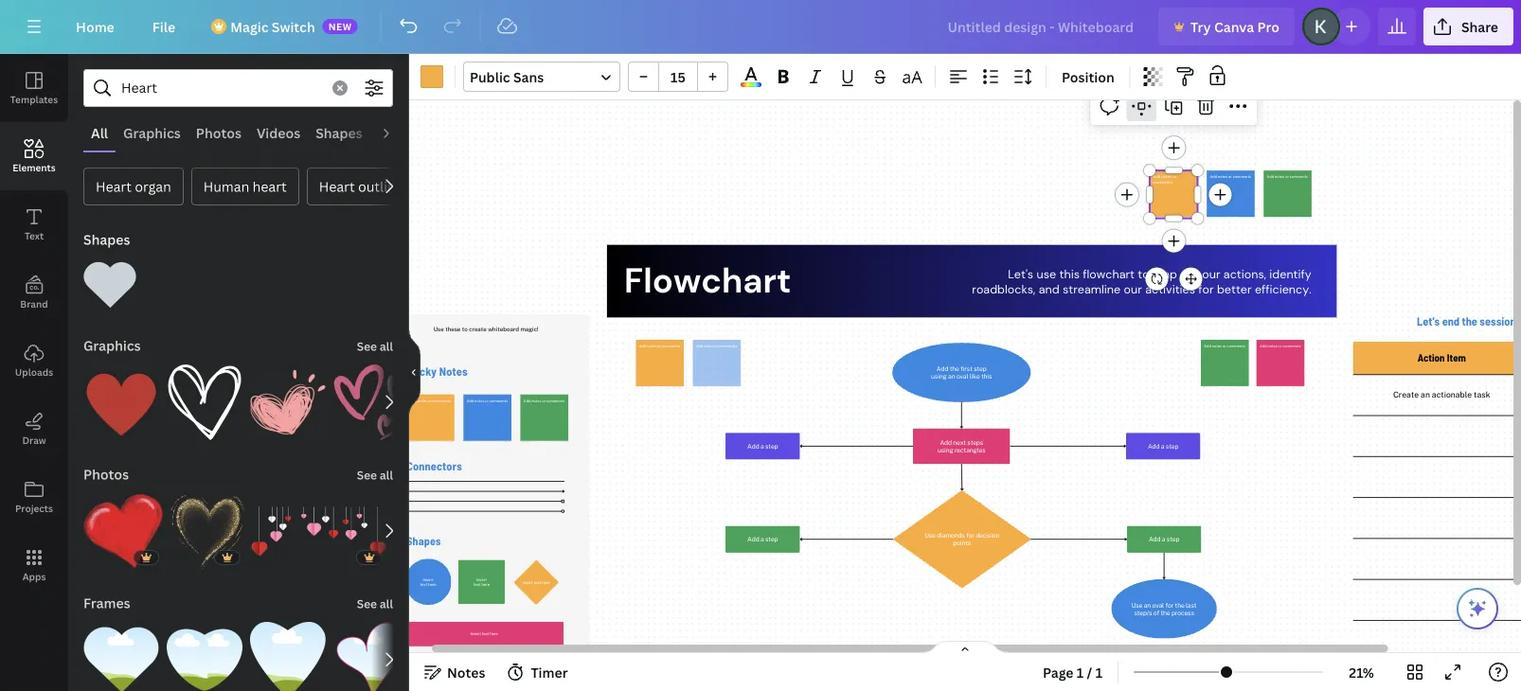 Task type: vqa. For each thing, say whether or not it's contained in the screenshot.
our
yes



Task type: describe. For each thing, give the bounding box(es) containing it.
all
[[91, 124, 108, 142]]

page
[[1043, 664, 1074, 682]]

item
[[1448, 352, 1467, 365]]

basic heart frame image
[[250, 622, 326, 692]]

2 1 from the left
[[1096, 664, 1103, 682]]

create an actionable task
[[1394, 391, 1491, 400]]

elements
[[13, 161, 56, 174]]

try canva pro
[[1191, 18, 1280, 36]]

show pages image
[[920, 640, 1011, 656]]

position button
[[1054, 62, 1122, 92]]

videos button
[[249, 115, 308, 151]]

brand button
[[0, 259, 68, 327]]

share
[[1462, 18, 1499, 36]]

human heart button
[[191, 168, 299, 206]]

pro
[[1258, 18, 1280, 36]]

connectors
[[407, 459, 462, 473]]

text
[[25, 229, 44, 242]]

0 horizontal spatial our
[[1124, 282, 1142, 297]]

see all for photos
[[357, 468, 393, 483]]

flowchart
[[1083, 267, 1135, 282]]

1 1 from the left
[[1077, 664, 1084, 682]]

to
[[1138, 267, 1150, 282]]

task
[[1474, 391, 1491, 400]]

color range image
[[741, 83, 762, 87]]

notes inside notes button
[[447, 664, 486, 682]]

heart outline button
[[307, 168, 416, 206]]

canva
[[1215, 18, 1255, 36]]

roadblocks,
[[972, 282, 1036, 297]]

heart organ button
[[83, 168, 184, 206]]

public sans
[[470, 68, 544, 86]]

see all for frames
[[357, 596, 393, 612]]

1 vertical spatial graphics
[[83, 337, 141, 355]]

action item
[[1418, 352, 1467, 365]]

human heart
[[203, 178, 287, 196]]

let's for end
[[1417, 314, 1440, 328]]

file
[[152, 18, 175, 36]]

position
[[1062, 68, 1115, 86]]

brand
[[20, 297, 48, 310]]

magic switch
[[230, 18, 315, 36]]

efficiency.
[[1255, 282, 1312, 297]]

sticky notes
[[407, 364, 468, 378]]

timer
[[531, 664, 568, 682]]

an
[[1421, 391, 1431, 400]]

red heart shape image
[[83, 365, 159, 441]]

elements button
[[0, 122, 68, 190]]

heart organ
[[96, 178, 171, 196]]

let's end the session w
[[1417, 314, 1522, 328]]

/
[[1087, 664, 1093, 682]]

share button
[[1424, 8, 1514, 45]]

frames button
[[81, 585, 132, 622]]

switch
[[272, 18, 315, 36]]

videos
[[257, 124, 301, 142]]

1 vertical spatial shapes
[[83, 231, 130, 249]]

streamline
[[1063, 282, 1121, 297]]

2 heart frame image from the left
[[333, 622, 409, 692]]

all for photos
[[380, 468, 393, 483]]

timer button
[[501, 658, 576, 688]]

shapes button
[[308, 115, 370, 151]]

puzzle heart photo holder image
[[167, 622, 243, 692]]

home link
[[61, 8, 130, 45]]

audio button
[[370, 115, 423, 151]]

see for photos
[[357, 468, 377, 483]]

projects button
[[0, 463, 68, 532]]

the
[[1462, 314, 1478, 328]]

1 horizontal spatial our
[[1203, 267, 1221, 282]]

red heart cutout image
[[83, 494, 163, 569]]

canva assistant image
[[1467, 598, 1489, 621]]

hand drawn heart image
[[250, 365, 326, 441]]

better
[[1217, 282, 1252, 297]]

try
[[1191, 18, 1211, 36]]

heart image
[[83, 259, 136, 312]]

shapes inside button
[[316, 124, 363, 142]]

public
[[470, 68, 510, 86]]

and
[[1039, 282, 1060, 297]]



Task type: locate. For each thing, give the bounding box(es) containing it.
2 see all from the top
[[357, 468, 393, 483]]

photos button down red heart shape image
[[81, 456, 131, 494]]

file button
[[137, 8, 191, 45]]

page 1 / 1
[[1043, 664, 1103, 682]]

graphics button
[[116, 115, 188, 151], [81, 327, 143, 365]]

see all
[[357, 339, 393, 354], [357, 468, 393, 483], [357, 596, 393, 612]]

0 horizontal spatial shapes
[[83, 231, 130, 249]]

apps
[[22, 570, 46, 583]]

see all button left connectors
[[355, 456, 395, 494]]

let's use this flowchart to map out our actions, identify roadblocks, and streamline our activities for better efficiency.
[[972, 267, 1312, 297]]

organ
[[135, 178, 171, 196]]

see all left hide image
[[357, 339, 393, 354]]

1 horizontal spatial shapes
[[316, 124, 363, 142]]

1 horizontal spatial photos button
[[188, 115, 249, 151]]

text button
[[0, 190, 68, 259]]

see all button left hide image
[[355, 327, 395, 365]]

see for graphics
[[357, 339, 377, 354]]

0 vertical spatial graphics button
[[116, 115, 188, 151]]

gold heart image
[[171, 494, 244, 569]]

0 vertical spatial shapes
[[316, 124, 363, 142]]

1 see from the top
[[357, 339, 377, 354]]

frames
[[83, 595, 130, 613]]

see all button
[[355, 327, 395, 365], [355, 456, 395, 494], [355, 585, 395, 622]]

create
[[1394, 391, 1419, 400]]

this
[[1060, 267, 1080, 282]]

0 horizontal spatial photos button
[[81, 456, 131, 494]]

heart left outline
[[319, 178, 355, 196]]

photos down the search elements 'search field'
[[196, 124, 242, 142]]

shapes down connectors
[[407, 535, 441, 548]]

all button
[[83, 115, 116, 151]]

human
[[203, 178, 249, 196]]

graphics button right "all"
[[116, 115, 188, 151]]

1 vertical spatial notes
[[447, 664, 486, 682]]

3 see from the top
[[357, 596, 377, 612]]

graphics up red heart shape image
[[83, 337, 141, 355]]

photos button
[[188, 115, 249, 151], [81, 456, 131, 494]]

heart frame image down 'frames'
[[83, 622, 159, 692]]

3 all from the top
[[380, 596, 393, 612]]

apps button
[[0, 532, 68, 600]]

heart
[[96, 178, 132, 196], [319, 178, 355, 196]]

1 vertical spatial all
[[380, 468, 393, 483]]

1 right / in the right bottom of the page
[[1096, 664, 1103, 682]]

notes button
[[417, 658, 493, 688]]

1 heart frame image from the left
[[83, 622, 159, 692]]

use
[[1037, 267, 1057, 282]]

let's for use
[[1008, 267, 1034, 282]]

1 vertical spatial see all
[[357, 468, 393, 483]]

1 see all button from the top
[[355, 327, 395, 365]]

heart frame image right the basic heart frame image
[[333, 622, 409, 692]]

see for frames
[[357, 596, 377, 612]]

0 vertical spatial let's
[[1008, 267, 1034, 282]]

see left hide image
[[357, 339, 377, 354]]

templates button
[[0, 54, 68, 122]]

actions,
[[1224, 267, 1267, 282]]

group
[[628, 62, 729, 92], [83, 247, 136, 312], [83, 353, 159, 441], [167, 353, 243, 441], [250, 353, 326, 441], [333, 365, 409, 441], [83, 482, 163, 569], [171, 482, 244, 569], [252, 482, 386, 569], [83, 611, 159, 692], [167, 611, 243, 692], [250, 611, 326, 692], [333, 622, 409, 692]]

heart for heart outline
[[319, 178, 355, 196]]

see all left connectors
[[357, 468, 393, 483]]

0 vertical spatial see all
[[357, 339, 393, 354]]

hand drawn hearts image
[[333, 365, 409, 441]]

2 heart from the left
[[319, 178, 355, 196]]

heart frame image
[[83, 622, 159, 692], [333, 622, 409, 692]]

0 vertical spatial all
[[380, 339, 393, 354]]

all for frames
[[380, 596, 393, 612]]

2 horizontal spatial shapes
[[407, 535, 441, 548]]

photos
[[196, 124, 242, 142], [83, 466, 129, 484]]

heart
[[253, 178, 287, 196]]

2 vertical spatial all
[[380, 596, 393, 612]]

2 vertical spatial see all
[[357, 596, 393, 612]]

side panel tab list
[[0, 54, 68, 600]]

notes
[[439, 364, 468, 378], [447, 664, 486, 682]]

Search elements search field
[[121, 70, 321, 106]]

see all button down valentine heart corner image in the bottom left of the page
[[355, 585, 395, 622]]

1 horizontal spatial photos
[[196, 124, 242, 142]]

uploads
[[15, 366, 53, 378]]

1 vertical spatial graphics button
[[81, 327, 143, 365]]

heart outline
[[319, 178, 403, 196]]

identify
[[1270, 267, 1312, 282]]

1 all from the top
[[380, 339, 393, 354]]

for
[[1199, 282, 1214, 297]]

21%
[[1349, 664, 1374, 682]]

see all down valentine heart corner image in the bottom left of the page
[[357, 596, 393, 612]]

1 vertical spatial photos button
[[81, 456, 131, 494]]

0 horizontal spatial heart frame image
[[83, 622, 159, 692]]

graphics right "all"
[[123, 124, 181, 142]]

valentine heart corner image
[[252, 494, 386, 569]]

hide image
[[408, 327, 421, 418]]

0 vertical spatial photos
[[196, 124, 242, 142]]

see down valentine heart corner image in the bottom left of the page
[[357, 596, 377, 612]]

2 all from the top
[[380, 468, 393, 483]]

our right out
[[1203, 267, 1221, 282]]

templates
[[10, 93, 58, 106]]

projects
[[15, 502, 53, 515]]

1 vertical spatial see
[[357, 468, 377, 483]]

audio
[[378, 124, 416, 142]]

notes left "timer" button
[[447, 664, 486, 682]]

out
[[1181, 267, 1199, 282]]

graphics
[[123, 124, 181, 142], [83, 337, 141, 355]]

2 vertical spatial see all button
[[355, 585, 395, 622]]

new
[[328, 20, 352, 33]]

2 vertical spatial see
[[357, 596, 377, 612]]

0 vertical spatial notes
[[439, 364, 468, 378]]

photos button down the search elements 'search field'
[[188, 115, 249, 151]]

graphics button down "heart" image
[[81, 327, 143, 365]]

1 vertical spatial see all button
[[355, 456, 395, 494]]

shapes left audio
[[316, 124, 363, 142]]

0 horizontal spatial let's
[[1008, 267, 1034, 282]]

activities
[[1146, 282, 1196, 297]]

1 horizontal spatial 1
[[1096, 664, 1103, 682]]

1 horizontal spatial let's
[[1417, 314, 1440, 328]]

1 left / in the right bottom of the page
[[1077, 664, 1084, 682]]

draw
[[22, 434, 46, 447]]

see all button for frames
[[355, 585, 395, 622]]

0 horizontal spatial photos
[[83, 466, 129, 484]]

see all button for photos
[[355, 456, 395, 494]]

end
[[1443, 314, 1460, 328]]

2 see from the top
[[357, 468, 377, 483]]

heart for heart organ
[[96, 178, 132, 196]]

Design title text field
[[933, 8, 1151, 45]]

all for graphics
[[380, 339, 393, 354]]

heart left organ
[[96, 178, 132, 196]]

our left map
[[1124, 282, 1142, 297]]

notes right the "sticky"
[[439, 364, 468, 378]]

try canva pro button
[[1159, 8, 1295, 45]]

1 horizontal spatial heart frame image
[[333, 622, 409, 692]]

see all for graphics
[[357, 339, 393, 354]]

public sans button
[[463, 62, 621, 92]]

0 vertical spatial photos button
[[188, 115, 249, 151]]

let's
[[1008, 267, 1034, 282], [1417, 314, 1440, 328]]

0 vertical spatial graphics
[[123, 124, 181, 142]]

0 horizontal spatial 1
[[1077, 664, 1084, 682]]

all
[[380, 339, 393, 354], [380, 468, 393, 483], [380, 596, 393, 612]]

session
[[1480, 314, 1516, 328]]

shapes
[[316, 124, 363, 142], [83, 231, 130, 249], [407, 535, 441, 548]]

#ffaa2b image
[[421, 65, 443, 88], [421, 65, 443, 88]]

0 vertical spatial see
[[357, 339, 377, 354]]

outline
[[358, 178, 403, 196]]

magic
[[230, 18, 269, 36]]

let's left use
[[1008, 267, 1034, 282]]

2 vertical spatial shapes
[[407, 535, 441, 548]]

1 vertical spatial photos
[[83, 466, 129, 484]]

3 see all button from the top
[[355, 585, 395, 622]]

21% button
[[1331, 658, 1393, 688]]

map
[[1153, 267, 1178, 282]]

main menu bar
[[0, 0, 1522, 54]]

1 horizontal spatial heart
[[319, 178, 355, 196]]

sans
[[513, 68, 544, 86]]

our
[[1203, 267, 1221, 282], [1124, 282, 1142, 297]]

see left connectors
[[357, 468, 377, 483]]

home
[[76, 18, 114, 36]]

0 horizontal spatial heart
[[96, 178, 132, 196]]

1 vertical spatial let's
[[1417, 314, 1440, 328]]

1 heart from the left
[[96, 178, 132, 196]]

action
[[1418, 352, 1445, 365]]

– – number field
[[665, 68, 692, 86]]

photos up red heart cutout image on the bottom left of the page
[[83, 466, 129, 484]]

1
[[1077, 664, 1084, 682], [1096, 664, 1103, 682]]

shapes up "heart" image
[[83, 231, 130, 249]]

let's inside let's use this flowchart to map out our actions, identify roadblocks, and streamline our activities for better efficiency.
[[1008, 267, 1034, 282]]

3 see all from the top
[[357, 596, 393, 612]]

let's left 'end'
[[1417, 314, 1440, 328]]

w
[[1519, 314, 1522, 328]]

sticky
[[407, 364, 437, 378]]

uploads button
[[0, 327, 68, 395]]

0 vertical spatial see all button
[[355, 327, 395, 365]]

2 see all button from the top
[[355, 456, 395, 494]]

draw button
[[0, 395, 68, 463]]

see all button for graphics
[[355, 327, 395, 365]]

actionable
[[1432, 391, 1472, 400]]

1 see all from the top
[[357, 339, 393, 354]]



